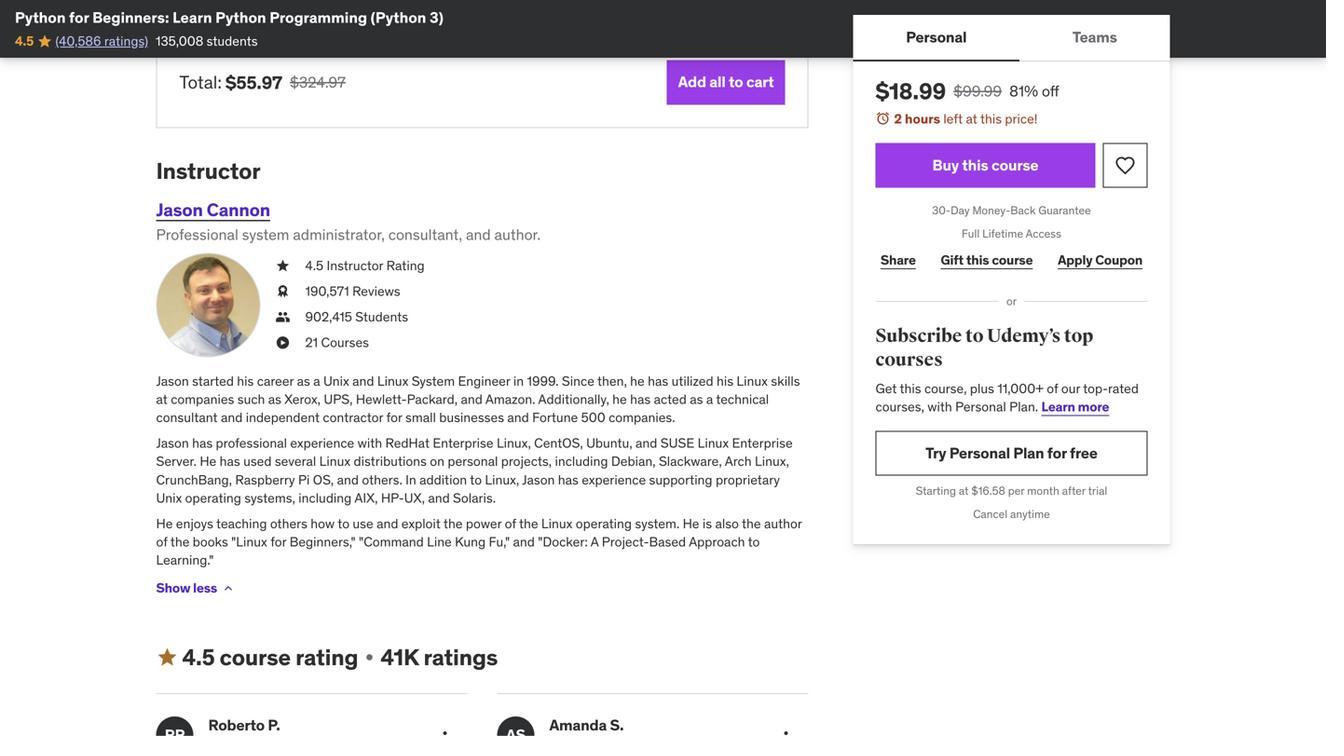 Task type: describe. For each thing, give the bounding box(es) containing it.
show
[[156, 580, 190, 596]]

roberto p.
[[208, 716, 280, 735]]

xerox,
[[284, 391, 321, 408]]

jason cannon image
[[156, 253, 260, 357]]

more
[[1078, 398, 1109, 415]]

with inside 'get this course, plus 11,000+ of our top-rated courses, with personal plan.'
[[928, 398, 952, 415]]

0 vertical spatial linux,
[[497, 435, 531, 452]]

to inside subscribe to udemy's top courses
[[965, 325, 984, 348]]

aix,
[[354, 490, 378, 506]]

(python
[[371, 8, 426, 27]]

500
[[581, 409, 606, 426]]

courses
[[876, 349, 943, 372]]

show less
[[156, 580, 217, 596]]

0 horizontal spatial he
[[156, 515, 173, 532]]

for down others
[[270, 534, 286, 550]]

1 horizontal spatial as
[[297, 373, 310, 389]]

learn more
[[1042, 398, 1109, 415]]

$324.97
[[290, 73, 346, 92]]

crunchbang,
[[156, 471, 232, 488]]

s.
[[610, 716, 624, 735]]

p.
[[268, 716, 280, 735]]

teams
[[1073, 27, 1117, 47]]

to right approach
[[748, 534, 760, 550]]

try
[[926, 443, 946, 463]]

udemy's
[[987, 325, 1061, 348]]

linux up os,
[[319, 453, 351, 470]]

and up businesses
[[461, 391, 483, 408]]

to left use
[[338, 515, 350, 532]]

jason cannon professional system administrator, consultant, and author.
[[156, 199, 541, 244]]

has down 'centos,'
[[558, 471, 579, 488]]

starting at $16.58 per month after trial cancel anytime
[[916, 484, 1107, 521]]

to up solaris. at left bottom
[[470, 471, 482, 488]]

0 horizontal spatial of
[[156, 534, 167, 550]]

1 vertical spatial instructor
[[327, 257, 383, 274]]

utilized
[[672, 373, 714, 389]]

0 vertical spatial operating
[[185, 490, 241, 506]]

1 horizontal spatial learn
[[1042, 398, 1075, 415]]

1 python from the left
[[15, 8, 66, 27]]

how
[[311, 515, 335, 532]]

at inside starting at $16.58 per month after trial cancel anytime
[[959, 484, 969, 498]]

jason up companies
[[156, 373, 189, 389]]

amanda
[[549, 716, 607, 735]]

gift
[[941, 251, 964, 268]]

ubuntu,
[[586, 435, 632, 452]]

bestseller
[[390, 23, 442, 38]]

linux up slackware,
[[698, 435, 729, 452]]

a
[[591, 534, 599, 550]]

then,
[[597, 373, 627, 389]]

81%
[[1009, 82, 1038, 101]]

get
[[876, 380, 897, 397]]

0 vertical spatial learn
[[173, 8, 212, 27]]

slackware,
[[659, 453, 722, 470]]

2 horizontal spatial he
[[683, 515, 699, 532]]

lifetime
[[982, 226, 1023, 241]]

jason down projects,
[[522, 471, 555, 488]]

for inside try personal plan for free link
[[1047, 443, 1067, 463]]

fortune
[[532, 409, 578, 426]]

project-
[[602, 534, 649, 550]]

personal
[[448, 453, 498, 470]]

guarantee
[[1039, 203, 1091, 218]]

career
[[257, 373, 294, 389]]

course for buy this course
[[992, 156, 1039, 175]]

1 vertical spatial experience
[[582, 471, 646, 488]]

professional
[[156, 225, 238, 244]]

in
[[406, 471, 416, 488]]

xsmall image inside show less button
[[221, 581, 236, 596]]

companies.
[[609, 409, 675, 426]]

tab list containing personal
[[853, 15, 1170, 62]]

fu,"
[[489, 534, 510, 550]]

apply coupon button
[[1053, 242, 1148, 279]]

2 horizontal spatial as
[[690, 391, 703, 408]]

consultant
[[156, 409, 218, 426]]

additionally,
[[538, 391, 609, 408]]

books
[[193, 534, 228, 550]]

after
[[1062, 484, 1086, 498]]

and up "command
[[377, 515, 398, 532]]

1 vertical spatial linux,
[[755, 453, 789, 470]]

2 vertical spatial course
[[220, 643, 291, 671]]

or
[[1007, 294, 1017, 309]]

price!
[[1005, 110, 1038, 127]]

try personal plan for free
[[926, 443, 1098, 463]]

off
[[1042, 82, 1059, 101]]

190,571 reviews
[[305, 283, 400, 300]]

linux up technical
[[737, 373, 768, 389]]

linux up hewlett-
[[377, 373, 409, 389]]

(40,586
[[56, 33, 101, 49]]

several
[[275, 453, 316, 470]]

and down addition
[[428, 490, 450, 506]]

21
[[305, 334, 318, 351]]

learn more link
[[1042, 398, 1109, 415]]

this for buy
[[962, 156, 988, 175]]

raspberry
[[235, 471, 295, 488]]

full
[[962, 226, 980, 241]]

month
[[1027, 484, 1060, 498]]

small
[[405, 409, 436, 426]]

total:
[[179, 71, 222, 93]]

medium image
[[156, 646, 178, 669]]

4.5 for 4.5 course rating
[[182, 643, 215, 671]]

xsmall image left 902,415
[[275, 308, 290, 326]]

enjoys
[[176, 515, 213, 532]]

independent
[[246, 409, 320, 426]]

ratings)
[[104, 33, 148, 49]]

the up line
[[444, 515, 463, 532]]

is
[[703, 515, 712, 532]]

proprietary
[[716, 471, 780, 488]]

additional actions for review by amanda s. image
[[775, 728, 797, 736]]

this for gift
[[966, 251, 989, 268]]

0 horizontal spatial instructor
[[156, 157, 260, 185]]

subscribe
[[876, 325, 962, 348]]

3)
[[430, 8, 444, 27]]

and right the fu,"
[[513, 534, 535, 550]]

professional
[[216, 435, 287, 452]]

personal inside 'get this course, plus 11,000+ of our top-rated courses, with personal plan.'
[[955, 398, 1006, 415]]

plan
[[1013, 443, 1044, 463]]

$99.99
[[953, 82, 1002, 101]]

and up debian,
[[636, 435, 657, 452]]

2 vertical spatial linux,
[[485, 471, 519, 488]]

1 enterprise from the left
[[433, 435, 494, 452]]

1 vertical spatial including
[[298, 490, 352, 506]]

ups,
[[324, 391, 353, 408]]

hewlett-
[[356, 391, 407, 408]]

try personal plan for free link
[[876, 431, 1148, 476]]

python for beginners: learn python programming (python 3)
[[15, 8, 444, 27]]

beginners,"
[[290, 534, 356, 550]]

debian,
[[611, 453, 656, 470]]

30-
[[932, 203, 951, 218]]

4.5 for 4.5
[[15, 33, 34, 49]]

jason started his career as a unix and linux system engineer in 1999. since then, he has utilized his linux skills at companies such as xerox, ups, hewlett-packard, and amazon. additionally, he has acted as a technical consultant and independent contractor for small businesses and fortune 500 companies. jason has professional experience with redhat enterprise linux, centos, ubuntu, and suse linux enterprise server. he has used several linux distributions on personal projects, including debian, slackware, arch linux, crunchbang, raspberry pi os, and others. in addition to linux, jason has experience supporting proprietary unix operating systems, including aix, hp-ux, and solaris. he enjoys teaching others how to use and exploit the power of the linux operating system. he is also the author of the books "linux for beginners," "command line kung fu," and "docker: a project-based approach to learning."
[[156, 373, 802, 569]]

the up "docker:
[[519, 515, 538, 532]]

0 vertical spatial he
[[630, 373, 645, 389]]

and up hewlett-
[[352, 373, 374, 389]]

administrator,
[[293, 225, 385, 244]]

alarm image
[[876, 111, 890, 126]]

also
[[715, 515, 739, 532]]

course,
[[924, 380, 967, 397]]

teaching
[[216, 515, 267, 532]]

share button
[[876, 242, 921, 279]]



Task type: locate. For each thing, give the bounding box(es) containing it.
$18.99 $99.99 81% off
[[876, 77, 1059, 105]]

learn down the "our"
[[1042, 398, 1075, 415]]

1 horizontal spatial of
[[505, 515, 516, 532]]

personal up '$16.58'
[[950, 443, 1010, 463]]

xsmall image left 21
[[275, 334, 290, 352]]

engineer
[[458, 373, 510, 389]]

enterprise up personal
[[433, 435, 494, 452]]

0 vertical spatial xsmall image
[[275, 257, 290, 275]]

power
[[466, 515, 502, 532]]

1 horizontal spatial python
[[215, 8, 266, 27]]

course up back
[[992, 156, 1039, 175]]

this left price!
[[980, 110, 1002, 127]]

day
[[951, 203, 970, 218]]

1 vertical spatial with
[[358, 435, 382, 452]]

0 vertical spatial with
[[928, 398, 952, 415]]

at left '$16.58'
[[959, 484, 969, 498]]

1 horizontal spatial experience
[[582, 471, 646, 488]]

xsmall image left 190,571
[[275, 282, 290, 301]]

share
[[881, 251, 916, 268]]

money-
[[973, 203, 1010, 218]]

learning."
[[156, 552, 214, 569]]

0 horizontal spatial learn
[[173, 8, 212, 27]]

trial
[[1088, 484, 1107, 498]]

xsmall image for 4.5 instructor rating
[[275, 257, 290, 275]]

0 vertical spatial 4.5
[[15, 33, 34, 49]]

to left udemy's
[[965, 325, 984, 348]]

top
[[1064, 325, 1093, 348]]

top-
[[1083, 380, 1108, 397]]

apply
[[1058, 251, 1093, 268]]

1 vertical spatial learn
[[1042, 398, 1075, 415]]

personal
[[906, 27, 967, 47], [955, 398, 1006, 415], [950, 443, 1010, 463]]

unix up ups,
[[323, 373, 349, 389]]

for down hewlett-
[[386, 409, 402, 426]]

0 vertical spatial personal
[[906, 27, 967, 47]]

this right gift
[[966, 251, 989, 268]]

(40,586 ratings)
[[56, 33, 148, 49]]

his up the such
[[237, 373, 254, 389]]

companies
[[171, 391, 234, 408]]

with
[[928, 398, 952, 415], [358, 435, 382, 452]]

at up the consultant
[[156, 391, 168, 408]]

1 vertical spatial of
[[505, 515, 516, 532]]

1 horizontal spatial enterprise
[[732, 435, 793, 452]]

jason up professional at top
[[156, 199, 203, 221]]

1 horizontal spatial unix
[[323, 373, 349, 389]]

at right left
[[966, 110, 977, 127]]

1 vertical spatial xsmall image
[[275, 334, 290, 352]]

for up '(40,586'
[[69, 8, 89, 27]]

this right buy
[[962, 156, 988, 175]]

python up '(40,586'
[[15, 8, 66, 27]]

1 vertical spatial unix
[[156, 490, 182, 506]]

0 horizontal spatial operating
[[185, 490, 241, 506]]

he down then,
[[612, 391, 627, 408]]

with up distributions
[[358, 435, 382, 452]]

redhat
[[385, 435, 430, 452]]

experience up several
[[290, 435, 354, 452]]

skills
[[771, 373, 800, 389]]

1 vertical spatial he
[[612, 391, 627, 408]]

190,571
[[305, 283, 349, 300]]

rated
[[1108, 380, 1139, 397]]

0 vertical spatial including
[[555, 453, 608, 470]]

this
[[980, 110, 1002, 127], [962, 156, 988, 175], [966, 251, 989, 268], [900, 380, 921, 397]]

he left 'is'
[[683, 515, 699, 532]]

tab list
[[853, 15, 1170, 62]]

0 horizontal spatial unix
[[156, 490, 182, 506]]

os,
[[313, 471, 334, 488]]

to right all on the right of page
[[729, 72, 743, 92]]

cart
[[746, 72, 774, 92]]

personal inside button
[[906, 27, 967, 47]]

1 horizontal spatial operating
[[576, 515, 632, 532]]

1 vertical spatial operating
[[576, 515, 632, 532]]

businesses
[[439, 409, 504, 426]]

for left free
[[1047, 443, 1067, 463]]

our
[[1061, 380, 1080, 397]]

system
[[412, 373, 455, 389]]

jason up the server.
[[156, 435, 189, 452]]

2 xsmall image from the top
[[275, 334, 290, 352]]

courses
[[321, 334, 369, 351]]

0 vertical spatial unix
[[323, 373, 349, 389]]

his
[[237, 373, 254, 389], [717, 373, 734, 389]]

as down career
[[268, 391, 281, 408]]

1 xsmall image from the top
[[275, 257, 290, 275]]

linux up "docker:
[[541, 515, 573, 532]]

"command
[[359, 534, 424, 550]]

including down os,
[[298, 490, 352, 506]]

since
[[562, 373, 594, 389]]

his up technical
[[717, 373, 734, 389]]

linux, down projects,
[[485, 471, 519, 488]]

buy
[[932, 156, 959, 175]]

jason
[[156, 199, 203, 221], [156, 373, 189, 389], [156, 435, 189, 452], [522, 471, 555, 488]]

at inside jason started his career as a unix and linux system engineer in 1999. since then, he has utilized his linux skills at companies such as xerox, ups, hewlett-packard, and amazon. additionally, he has acted as a technical consultant and independent contractor for small businesses and fortune 500 companies. jason has professional experience with redhat enterprise linux, centos, ubuntu, and suse linux enterprise server. he has used several linux distributions on personal projects, including debian, slackware, arch linux, crunchbang, raspberry pi os, and others. in addition to linux, jason has experience supporting proprietary unix operating systems, including aix, hp-ux, and solaris. he enjoys teaching others how to use and exploit the power of the linux operating system. he is also the author of the books "linux for beginners," "command line kung fu," and "docker: a project-based approach to learning."
[[156, 391, 168, 408]]

course inside button
[[992, 156, 1039, 175]]

0 horizontal spatial enterprise
[[433, 435, 494, 452]]

python up students
[[215, 8, 266, 27]]

and left author.
[[466, 225, 491, 244]]

he left enjoys
[[156, 515, 173, 532]]

2 enterprise from the left
[[732, 435, 793, 452]]

for
[[69, 8, 89, 27], [386, 409, 402, 426], [1047, 443, 1067, 463], [270, 534, 286, 550]]

he right then,
[[630, 373, 645, 389]]

$16.58
[[971, 484, 1005, 498]]

2 vertical spatial at
[[959, 484, 969, 498]]

2 horizontal spatial of
[[1047, 380, 1058, 397]]

4.5 for 4.5 instructor rating
[[305, 257, 324, 274]]

used
[[243, 453, 272, 470]]

2 hours left at this price!
[[894, 110, 1038, 127]]

1 horizontal spatial with
[[928, 398, 952, 415]]

0 vertical spatial of
[[1047, 380, 1058, 397]]

gift this course link
[[936, 242, 1038, 279]]

of left the "our"
[[1047, 380, 1058, 397]]

operating up a
[[576, 515, 632, 532]]

in
[[513, 373, 524, 389]]

a down utilized
[[706, 391, 713, 408]]

41k
[[381, 643, 419, 671]]

has up acted
[[648, 373, 668, 389]]

0 vertical spatial instructor
[[156, 157, 260, 185]]

0 horizontal spatial 4.5
[[15, 33, 34, 49]]

course down lifetime
[[992, 251, 1033, 268]]

1 horizontal spatial including
[[555, 453, 608, 470]]

xsmall image left the 41k
[[362, 650, 377, 665]]

operating down crunchbang,
[[185, 490, 241, 506]]

0 vertical spatial a
[[313, 373, 320, 389]]

of up the fu,"
[[505, 515, 516, 532]]

with down course,
[[928, 398, 952, 415]]

others
[[270, 515, 307, 532]]

and down amazon.
[[507, 409, 529, 426]]

course for gift this course
[[992, 251, 1033, 268]]

1 horizontal spatial a
[[706, 391, 713, 408]]

at
[[966, 110, 977, 127], [156, 391, 168, 408], [959, 484, 969, 498]]

linux, up proprietary
[[755, 453, 789, 470]]

0 horizontal spatial experience
[[290, 435, 354, 452]]

2 vertical spatial personal
[[950, 443, 1010, 463]]

unix
[[323, 373, 349, 389], [156, 490, 182, 506]]

1 his from the left
[[237, 373, 254, 389]]

with inside jason started his career as a unix and linux system engineer in 1999. since then, he has utilized his linux skills at companies such as xerox, ups, hewlett-packard, and amazon. additionally, he has acted as a technical consultant and independent contractor for small businesses and fortune 500 companies. jason has professional experience with redhat enterprise linux, centos, ubuntu, and suse linux enterprise server. he has used several linux distributions on personal projects, including debian, slackware, arch linux, crunchbang, raspberry pi os, and others. in addition to linux, jason has experience supporting proprietary unix operating systems, including aix, hp-ux, and solaris. he enjoys teaching others how to use and exploit the power of the linux operating system. he is also the author of the books "linux for beginners," "command line kung fu," and "docker: a project-based approach to learning."
[[358, 435, 382, 452]]

experience down debian,
[[582, 471, 646, 488]]

learn up 135,008
[[173, 8, 212, 27]]

1 horizontal spatial his
[[717, 373, 734, 389]]

ratings
[[424, 643, 498, 671]]

of inside 'get this course, plus 11,000+ of our top-rated courses, with personal plan.'
[[1047, 380, 1058, 397]]

0 vertical spatial at
[[966, 110, 977, 127]]

has down the consultant
[[192, 435, 213, 452]]

hours
[[905, 110, 940, 127]]

4.5 left '(40,586'
[[15, 33, 34, 49]]

all
[[709, 72, 726, 92]]

4.5 right medium image
[[182, 643, 215, 671]]

this up courses,
[[900, 380, 921, 397]]

and down the such
[[221, 409, 243, 426]]

access
[[1026, 226, 1061, 241]]

11,000+
[[998, 380, 1044, 397]]

0 horizontal spatial python
[[15, 8, 66, 27]]

902,415
[[305, 309, 352, 325]]

0 vertical spatial experience
[[290, 435, 354, 452]]

rating
[[296, 643, 358, 671]]

per
[[1008, 484, 1025, 498]]

linux, up projects,
[[497, 435, 531, 452]]

as down utilized
[[690, 391, 703, 408]]

xsmall image for 21 courses
[[275, 334, 290, 352]]

xsmall image
[[275, 282, 290, 301], [275, 308, 290, 326], [221, 581, 236, 596], [362, 650, 377, 665]]

this for get
[[900, 380, 921, 397]]

and inside jason cannon professional system administrator, consultant, and author.
[[466, 225, 491, 244]]

cannon
[[207, 199, 270, 221]]

amazon.
[[485, 391, 535, 408]]

wishlist image
[[1114, 154, 1137, 177]]

1 vertical spatial personal
[[955, 398, 1006, 415]]

systems,
[[244, 490, 295, 506]]

a up the xerox,
[[313, 373, 320, 389]]

he up crunchbang,
[[200, 453, 216, 470]]

2 his from the left
[[717, 373, 734, 389]]

xsmall image
[[275, 257, 290, 275], [275, 334, 290, 352]]

the right also on the right of page
[[742, 515, 761, 532]]

as up the xerox,
[[297, 373, 310, 389]]

has
[[648, 373, 668, 389], [630, 391, 651, 408], [192, 435, 213, 452], [220, 453, 240, 470], [558, 471, 579, 488]]

jason cannon link
[[156, 199, 270, 221]]

of
[[1047, 380, 1058, 397], [505, 515, 516, 532], [156, 534, 167, 550]]

this inside 'get this course, plus 11,000+ of our top-rated courses, with personal plan.'
[[900, 380, 921, 397]]

personal up the $18.99
[[906, 27, 967, 47]]

get this course, plus 11,000+ of our top-rated courses, with personal plan.
[[876, 380, 1139, 415]]

4.5 course rating
[[182, 643, 358, 671]]

to inside the add all to cart button
[[729, 72, 743, 92]]

1 vertical spatial course
[[992, 251, 1033, 268]]

including
[[555, 453, 608, 470], [298, 490, 352, 506]]

technical
[[716, 391, 769, 408]]

unix down crunchbang,
[[156, 490, 182, 506]]

on
[[430, 453, 445, 470]]

1 vertical spatial 4.5
[[305, 257, 324, 274]]

21 courses
[[305, 334, 369, 351]]

has left used
[[220, 453, 240, 470]]

2 vertical spatial 4.5
[[182, 643, 215, 671]]

1 vertical spatial at
[[156, 391, 168, 408]]

xsmall image right the less
[[221, 581, 236, 596]]

distributions
[[354, 453, 427, 470]]

of up learning."
[[156, 534, 167, 550]]

he
[[630, 373, 645, 389], [612, 391, 627, 408]]

enterprise up arch
[[732, 435, 793, 452]]

additional actions for review by roberto p. image
[[434, 728, 456, 736]]

left
[[943, 110, 963, 127]]

and right os,
[[337, 471, 359, 488]]

course up the roberto p.
[[220, 643, 291, 671]]

2 vertical spatial of
[[156, 534, 167, 550]]

1 horizontal spatial he
[[630, 373, 645, 389]]

pi
[[298, 471, 310, 488]]

experience
[[290, 435, 354, 452], [582, 471, 646, 488]]

0 horizontal spatial with
[[358, 435, 382, 452]]

started
[[192, 373, 234, 389]]

kung
[[455, 534, 486, 550]]

2 python from the left
[[215, 8, 266, 27]]

apply coupon
[[1058, 251, 1143, 268]]

personal down plus
[[955, 398, 1006, 415]]

gift this course
[[941, 251, 1033, 268]]

including down 'centos,'
[[555, 453, 608, 470]]

0 vertical spatial course
[[992, 156, 1039, 175]]

0 horizontal spatial a
[[313, 373, 320, 389]]

instructor up 190,571 reviews
[[327, 257, 383, 274]]

hp-
[[381, 490, 404, 506]]

instructor up jason cannon link
[[156, 157, 260, 185]]

4.5 up 190,571
[[305, 257, 324, 274]]

2 horizontal spatial 4.5
[[305, 257, 324, 274]]

xsmall image down system
[[275, 257, 290, 275]]

instructor
[[156, 157, 260, 185], [327, 257, 383, 274]]

the up learning."
[[170, 534, 190, 550]]

this inside button
[[962, 156, 988, 175]]

linux,
[[497, 435, 531, 452], [755, 453, 789, 470], [485, 471, 519, 488]]

0 horizontal spatial as
[[268, 391, 281, 408]]

1 horizontal spatial he
[[200, 453, 216, 470]]

line
[[427, 534, 452, 550]]

author
[[764, 515, 802, 532]]

jason inside jason cannon professional system administrator, consultant, and author.
[[156, 199, 203, 221]]

amanda s.
[[549, 716, 624, 735]]

0 horizontal spatial his
[[237, 373, 254, 389]]

902,415 students
[[305, 309, 408, 325]]

1 vertical spatial a
[[706, 391, 713, 408]]

1 horizontal spatial instructor
[[327, 257, 383, 274]]

0 horizontal spatial including
[[298, 490, 352, 506]]

1 horizontal spatial 4.5
[[182, 643, 215, 671]]

0 horizontal spatial he
[[612, 391, 627, 408]]

show less button
[[156, 570, 236, 607]]

approach
[[689, 534, 745, 550]]

has up companies.
[[630, 391, 651, 408]]



Task type: vqa. For each thing, say whether or not it's contained in the screenshot.
right "a"
yes



